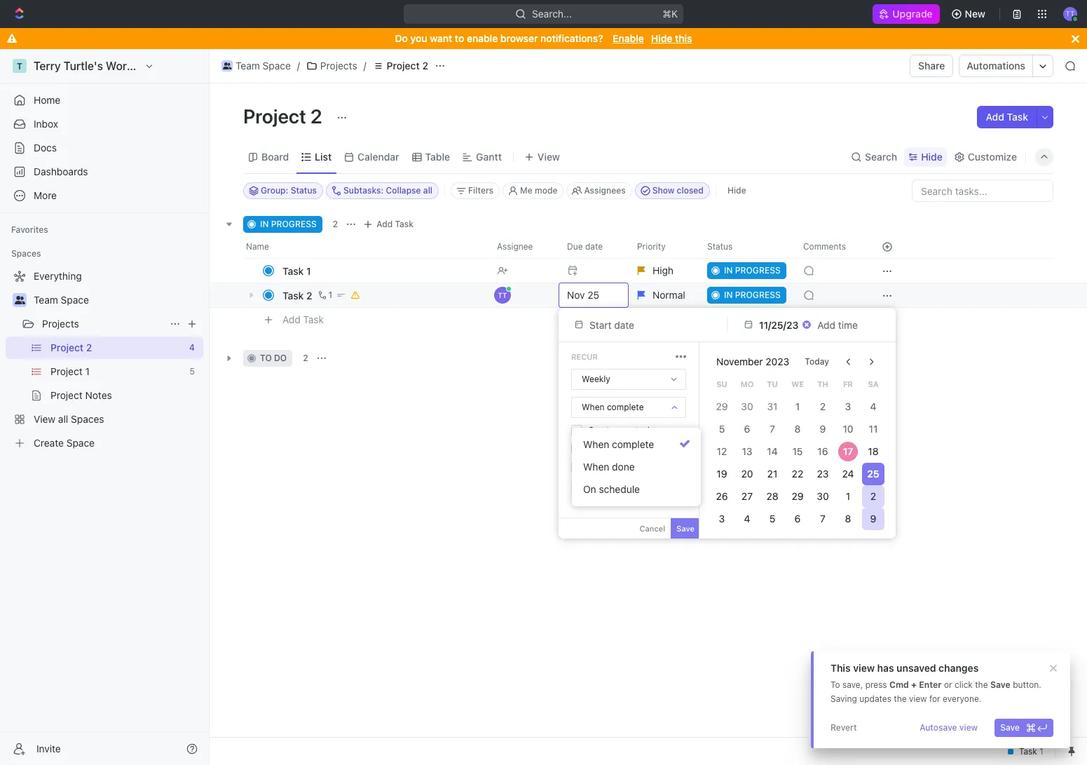 Task type: vqa. For each thing, say whether or not it's contained in the screenshot.
'Assigned'
no



Task type: locate. For each thing, give the bounding box(es) containing it.
new
[[617, 425, 633, 436]]

1 vertical spatial add task
[[377, 219, 414, 229]]

1 vertical spatial when
[[584, 438, 610, 450]]

1 right task 2 at the top of the page
[[329, 290, 333, 300]]

mo
[[741, 379, 754, 388]]

save inside this view has unsaved changes to save, press cmd + enter or click the save button. saving updates the view for everyone.
[[991, 680, 1011, 690]]

add task button up customize
[[978, 106, 1037, 128]]

2 vertical spatial save
[[1001, 722, 1021, 733]]

view up save,
[[854, 662, 875, 674]]

project 2 up board at top left
[[243, 105, 327, 128]]

0 vertical spatial add task button
[[978, 106, 1037, 128]]

when inside 'button'
[[584, 461, 610, 473]]

changes
[[939, 662, 979, 674]]

tu
[[768, 379, 778, 388]]

space inside sidebar navigation
[[61, 294, 89, 306]]

project down do
[[387, 60, 420, 72]]

1 vertical spatial projects link
[[42, 313, 164, 335]]

1 vertical spatial complete
[[612, 438, 655, 450]]

0 horizontal spatial /
[[297, 60, 300, 72]]

view
[[854, 662, 875, 674], [910, 694, 928, 704], [960, 722, 979, 733]]

when down create
[[584, 438, 610, 450]]

when up create
[[582, 402, 605, 412]]

view down the everyone.
[[960, 722, 979, 733]]

to left do
[[260, 353, 272, 363]]

saving
[[831, 694, 858, 704]]

save left button.
[[991, 680, 1011, 690]]

2 horizontal spatial add
[[987, 111, 1005, 123]]

su
[[717, 379, 728, 388]]

2 horizontal spatial hide
[[922, 150, 943, 162]]

docs link
[[6, 137, 203, 159]]

when complete up create new task
[[582, 402, 644, 412]]

view inside button
[[960, 722, 979, 733]]

add task button up task 1 link in the top left of the page
[[360, 216, 420, 233]]

the down cmd
[[895, 694, 907, 704]]

when complete button
[[572, 398, 686, 417]]

0 vertical spatial projects link
[[303, 58, 361, 74]]

user group image
[[223, 62, 232, 69], [14, 296, 25, 304]]

0 vertical spatial add task
[[987, 111, 1029, 123]]

0 vertical spatial team space
[[236, 60, 291, 72]]

1 horizontal spatial team space link
[[218, 58, 295, 74]]

complete
[[607, 402, 644, 412], [612, 438, 655, 450]]

update status to:
[[589, 462, 657, 472]]

when up on
[[584, 461, 610, 473]]

add up customize
[[987, 111, 1005, 123]]

the right click
[[976, 680, 989, 690]]

0 horizontal spatial team
[[34, 294, 58, 306]]

table
[[426, 150, 450, 162]]

add task button down task 2 at the top of the page
[[276, 311, 330, 328]]

1 horizontal spatial add task button
[[360, 216, 420, 233]]

1 vertical spatial add task button
[[360, 216, 420, 233]]

cmd
[[890, 680, 910, 690]]

1
[[307, 265, 311, 277], [329, 290, 333, 300]]

2 vertical spatial when
[[584, 461, 610, 473]]

1 vertical spatial team
[[34, 294, 58, 306]]

project 2 link
[[369, 58, 432, 74]]

dashboards
[[34, 166, 88, 177]]

0 horizontal spatial user group image
[[14, 296, 25, 304]]

2 vertical spatial add task
[[283, 313, 324, 325]]

1 vertical spatial project
[[243, 105, 306, 128]]

project 2
[[387, 60, 429, 72], [243, 105, 327, 128]]

when for when complete dropdown button
[[582, 402, 605, 412]]

0 vertical spatial project
[[387, 60, 420, 72]]

tree
[[6, 265, 203, 455]]

0 vertical spatial user group image
[[223, 62, 232, 69]]

Search tasks... text field
[[913, 180, 1054, 201]]

1 horizontal spatial /
[[364, 60, 367, 72]]

1 vertical spatial team space link
[[34, 289, 201, 311]]

when complete inside dropdown button
[[582, 402, 644, 412]]

the
[[976, 680, 989, 690], [895, 694, 907, 704]]

0 vertical spatial save
[[677, 524, 695, 533]]

0 vertical spatial space
[[263, 60, 291, 72]]

1 horizontal spatial projects
[[320, 60, 358, 72]]

favorites
[[11, 224, 48, 235]]

share button
[[911, 55, 954, 77]]

add task down task 2 at the top of the page
[[283, 313, 324, 325]]

when done button
[[578, 456, 696, 478]]

today
[[805, 356, 830, 367]]

save right cancel
[[677, 524, 695, 533]]

add task up customize
[[987, 111, 1029, 123]]

tree containing team space
[[6, 265, 203, 455]]

schedule
[[599, 483, 640, 495]]

add task up task 1 link in the top left of the page
[[377, 219, 414, 229]]

upgrade link
[[874, 4, 940, 24]]

to right want
[[455, 32, 465, 44]]

revert
[[831, 722, 858, 733]]

0 horizontal spatial hide
[[651, 32, 673, 44]]

1 up task 2 at the top of the page
[[307, 265, 311, 277]]

1 horizontal spatial add task
[[377, 219, 414, 229]]

projects
[[320, 60, 358, 72], [42, 318, 79, 330]]

status
[[620, 462, 644, 472]]

projects link
[[303, 58, 361, 74], [42, 313, 164, 335]]

0 horizontal spatial view
[[854, 662, 875, 674]]

1 horizontal spatial user group image
[[223, 62, 232, 69]]

1 horizontal spatial projects link
[[303, 58, 361, 74]]

recur up when complete dropdown button
[[572, 352, 598, 361]]

1 vertical spatial recur
[[589, 443, 612, 454]]

complete inside when complete button
[[612, 438, 655, 450]]

Due date text field
[[760, 319, 800, 331]]

2
[[423, 60, 429, 72], [311, 105, 323, 128], [333, 219, 338, 229], [307, 289, 313, 301], [303, 353, 308, 363]]

hide button
[[722, 182, 752, 199]]

when complete down create new task
[[584, 438, 655, 450]]

0 horizontal spatial add
[[283, 313, 301, 325]]

complete down new
[[612, 438, 655, 450]]

home link
[[6, 89, 203, 112]]

do
[[395, 32, 408, 44]]

1 vertical spatial 1
[[329, 290, 333, 300]]

1 vertical spatial space
[[61, 294, 89, 306]]

share
[[919, 60, 946, 72]]

2 vertical spatial hide
[[728, 185, 747, 196]]

enable
[[613, 32, 644, 44]]

save down button.
[[1001, 722, 1021, 733]]

progress
[[271, 219, 317, 229]]

update
[[589, 462, 617, 472]]

2 vertical spatial view
[[960, 722, 979, 733]]

0 horizontal spatial project 2
[[243, 105, 327, 128]]

1 vertical spatial hide
[[922, 150, 943, 162]]

2 horizontal spatial view
[[960, 722, 979, 733]]

when inside dropdown button
[[582, 402, 605, 412]]

1 horizontal spatial the
[[976, 680, 989, 690]]

0 horizontal spatial projects
[[42, 318, 79, 330]]

sidebar navigation
[[0, 49, 210, 765]]

add down task 2 at the top of the page
[[283, 313, 301, 325]]

0 vertical spatial 1
[[307, 265, 311, 277]]

1 vertical spatial user group image
[[14, 296, 25, 304]]

0 horizontal spatial team space
[[34, 294, 89, 306]]

unsaved
[[897, 662, 937, 674]]

2 vertical spatial add task button
[[276, 311, 330, 328]]

0 vertical spatial hide
[[651, 32, 673, 44]]

Start date text field
[[590, 319, 706, 331]]

1 vertical spatial when complete
[[584, 438, 655, 450]]

1 vertical spatial save
[[991, 680, 1011, 690]]

enter
[[920, 680, 942, 690]]

1 vertical spatial team space
[[34, 294, 89, 306]]

0 vertical spatial add
[[987, 111, 1005, 123]]

th
[[818, 379, 829, 388]]

customize button
[[950, 147, 1022, 167]]

1 vertical spatial the
[[895, 694, 907, 704]]

0 vertical spatial when complete
[[582, 402, 644, 412]]

when complete button
[[578, 433, 696, 456]]

Add time text field
[[818, 319, 860, 331]]

0 horizontal spatial team space link
[[34, 289, 201, 311]]

browser
[[501, 32, 538, 44]]

view for this
[[854, 662, 875, 674]]

space
[[263, 60, 291, 72], [61, 294, 89, 306]]

create new task
[[589, 425, 653, 436]]

notifications?
[[541, 32, 604, 44]]

recur down create
[[589, 443, 612, 454]]

1 horizontal spatial team space
[[236, 60, 291, 72]]

spaces
[[11, 248, 41, 259]]

new button
[[946, 3, 995, 25]]

0 horizontal spatial space
[[61, 294, 89, 306]]

1 horizontal spatial project
[[387, 60, 420, 72]]

save
[[677, 524, 695, 533], [991, 680, 1011, 690], [1001, 722, 1021, 733]]

has
[[878, 662, 895, 674]]

1 horizontal spatial add
[[377, 219, 393, 229]]

want
[[430, 32, 453, 44]]

november
[[717, 356, 764, 368]]

0 horizontal spatial 1
[[307, 265, 311, 277]]

view down +
[[910, 694, 928, 704]]

1 vertical spatial projects
[[42, 318, 79, 330]]

hide
[[651, 32, 673, 44], [922, 150, 943, 162], [728, 185, 747, 196]]

task down task 1
[[283, 289, 304, 301]]

projects link inside 'tree'
[[42, 313, 164, 335]]

recur
[[572, 352, 598, 361], [589, 443, 612, 454]]

0 horizontal spatial add task button
[[276, 311, 330, 328]]

add up task 1 link in the top left of the page
[[377, 219, 393, 229]]

project up board at top left
[[243, 105, 306, 128]]

1 horizontal spatial project 2
[[387, 60, 429, 72]]

november 2023
[[717, 356, 790, 368]]

or
[[945, 680, 953, 690]]

you
[[411, 32, 428, 44]]

2 right do
[[303, 353, 308, 363]]

1 horizontal spatial team
[[236, 60, 260, 72]]

click
[[955, 680, 974, 690]]

0 vertical spatial recur
[[572, 352, 598, 361]]

complete inside when complete dropdown button
[[607, 402, 644, 412]]

save inside button
[[1001, 722, 1021, 733]]

list link
[[312, 147, 332, 167]]

task
[[1008, 111, 1029, 123], [395, 219, 414, 229], [283, 265, 304, 277], [283, 289, 304, 301], [303, 313, 324, 325]]

save,
[[843, 680, 864, 690]]

gantt link
[[474, 147, 502, 167]]

automations button
[[961, 55, 1033, 76]]

1 / from the left
[[297, 60, 300, 72]]

0 vertical spatial when
[[582, 402, 605, 412]]

2 left 1 button
[[307, 289, 313, 301]]

1 horizontal spatial 1
[[329, 290, 333, 300]]

1 horizontal spatial hide
[[728, 185, 747, 196]]

1 horizontal spatial to
[[455, 32, 465, 44]]

do
[[274, 353, 287, 363]]

0 vertical spatial complete
[[607, 402, 644, 412]]

project 2 down do
[[387, 60, 429, 72]]

1 horizontal spatial view
[[910, 694, 928, 704]]

add task
[[987, 111, 1029, 123], [377, 219, 414, 229], [283, 313, 324, 325]]

0 vertical spatial view
[[854, 662, 875, 674]]

projects inside 'tree'
[[42, 318, 79, 330]]

when complete
[[582, 402, 644, 412], [584, 438, 655, 450]]

0 horizontal spatial to
[[260, 353, 272, 363]]

fr
[[844, 379, 854, 388]]

0 horizontal spatial projects link
[[42, 313, 164, 335]]

0 vertical spatial team space link
[[218, 58, 295, 74]]

complete up new
[[607, 402, 644, 412]]



Task type: describe. For each thing, give the bounding box(es) containing it.
hide inside dropdown button
[[922, 150, 943, 162]]

1 vertical spatial to
[[260, 353, 272, 363]]

updates
[[860, 694, 892, 704]]

team inside 'tree'
[[34, 294, 58, 306]]

customize
[[969, 150, 1018, 162]]

enable
[[467, 32, 498, 44]]

to:
[[647, 462, 657, 472]]

0 horizontal spatial add task
[[283, 313, 324, 325]]

2 / from the left
[[364, 60, 367, 72]]

2 down you
[[423, 60, 429, 72]]

save button
[[995, 719, 1054, 737]]

autosave view button
[[915, 719, 984, 737]]

1 horizontal spatial space
[[263, 60, 291, 72]]

task
[[636, 425, 653, 436]]

this
[[676, 32, 693, 44]]

board link
[[259, 147, 289, 167]]

2 up list
[[311, 105, 323, 128]]

2023
[[766, 356, 790, 368]]

calendar link
[[355, 147, 400, 167]]

⌘k
[[663, 8, 678, 20]]

gantt
[[476, 150, 502, 162]]

docs
[[34, 142, 57, 154]]

search button
[[847, 147, 902, 167]]

2 horizontal spatial add task button
[[978, 106, 1037, 128]]

this view has unsaved changes to save, press cmd + enter or click the save button. saving updates the view for everyone.
[[831, 662, 1042, 704]]

table link
[[423, 147, 450, 167]]

assignees
[[585, 185, 626, 196]]

2 right progress
[[333, 219, 338, 229]]

1 inside button
[[329, 290, 333, 300]]

list
[[315, 150, 332, 162]]

for
[[930, 694, 941, 704]]

team space inside sidebar navigation
[[34, 294, 89, 306]]

to
[[831, 680, 841, 690]]

button.
[[1014, 680, 1042, 690]]

new
[[966, 8, 986, 20]]

task 1
[[283, 265, 311, 277]]

view for autosave
[[960, 722, 979, 733]]

revert button
[[826, 719, 863, 737]]

this
[[831, 662, 851, 674]]

task up customize
[[1008, 111, 1029, 123]]

assignees button
[[567, 182, 632, 199]]

inbox link
[[6, 113, 203, 135]]

calendar
[[358, 150, 400, 162]]

1 vertical spatial add
[[377, 219, 393, 229]]

autosave
[[920, 722, 958, 733]]

0 horizontal spatial project
[[243, 105, 306, 128]]

today button
[[797, 351, 838, 373]]

in progress
[[260, 219, 317, 229]]

0 vertical spatial the
[[976, 680, 989, 690]]

task 2
[[283, 289, 313, 301]]

we
[[792, 379, 804, 388]]

cancel
[[640, 524, 666, 533]]

team space link inside 'tree'
[[34, 289, 201, 311]]

hide inside button
[[728, 185, 747, 196]]

when for when done 'button'
[[584, 461, 610, 473]]

0 horizontal spatial the
[[895, 694, 907, 704]]

board
[[262, 150, 289, 162]]

0 vertical spatial team
[[236, 60, 260, 72]]

everyone.
[[943, 694, 982, 704]]

on
[[584, 483, 597, 495]]

0 vertical spatial to
[[455, 32, 465, 44]]

1 button
[[315, 288, 335, 302]]

task 1 link
[[279, 261, 486, 281]]

dashboards link
[[6, 161, 203, 183]]

recur for recur forever
[[589, 443, 612, 454]]

2 vertical spatial add
[[283, 313, 301, 325]]

task down 1 button
[[303, 313, 324, 325]]

when complete inside button
[[584, 438, 655, 450]]

recur forever
[[589, 443, 642, 454]]

0 vertical spatial project 2
[[387, 60, 429, 72]]

do you want to enable browser notifications? enable hide this
[[395, 32, 693, 44]]

user group image inside sidebar navigation
[[14, 296, 25, 304]]

1 vertical spatial view
[[910, 694, 928, 704]]

hide button
[[905, 147, 948, 167]]

automations
[[968, 60, 1026, 72]]

0 vertical spatial projects
[[320, 60, 358, 72]]

upgrade
[[893, 8, 933, 20]]

sa
[[869, 379, 879, 388]]

2 horizontal spatial add task
[[987, 111, 1029, 123]]

when inside button
[[584, 438, 610, 450]]

autosave view
[[920, 722, 979, 733]]

in
[[260, 219, 269, 229]]

1 vertical spatial project 2
[[243, 105, 327, 128]]

press
[[866, 680, 888, 690]]

task up task 1 link in the top left of the page
[[395, 219, 414, 229]]

done
[[612, 461, 635, 473]]

tree inside sidebar navigation
[[6, 265, 203, 455]]

favorites button
[[6, 222, 54, 238]]

on schedule
[[584, 483, 640, 495]]

to do
[[260, 353, 287, 363]]

task up task 2 at the top of the page
[[283, 265, 304, 277]]

+
[[912, 680, 918, 690]]

search
[[866, 150, 898, 162]]

create
[[589, 425, 615, 436]]

recur for recur
[[572, 352, 598, 361]]

when done
[[584, 461, 635, 473]]

home
[[34, 94, 60, 106]]

search...
[[532, 8, 572, 20]]



